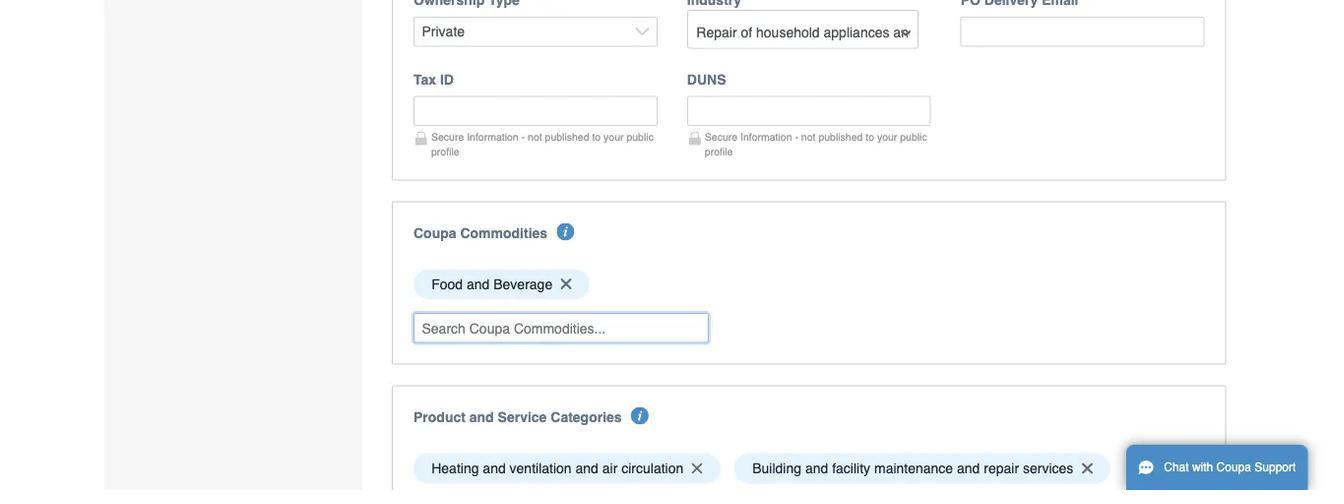 Task type: locate. For each thing, give the bounding box(es) containing it.
1 horizontal spatial to
[[866, 131, 875, 143]]

public
[[627, 131, 654, 143], [901, 131, 928, 143]]

- down duns text field
[[795, 131, 799, 143]]

0 horizontal spatial coupa
[[414, 225, 457, 241]]

categories
[[551, 409, 622, 425]]

with
[[1193, 461, 1214, 475]]

selected list box
[[407, 264, 1212, 305], [407, 449, 1212, 489]]

food
[[432, 277, 463, 292]]

not down duns text field
[[802, 131, 816, 143]]

to for tax id
[[593, 131, 601, 143]]

2 information from the left
[[741, 131, 793, 143]]

1 horizontal spatial not
[[802, 131, 816, 143]]

chat with coupa support
[[1165, 461, 1297, 475]]

services
[[1024, 461, 1074, 477]]

and left facility
[[806, 461, 829, 477]]

published down duns text field
[[819, 131, 863, 143]]

to down tax id text field
[[593, 131, 601, 143]]

1 horizontal spatial secure
[[705, 131, 738, 143]]

PO Delivery Email text field
[[961, 17, 1205, 47]]

0 horizontal spatial -
[[522, 131, 525, 143]]

0 horizontal spatial not
[[528, 131, 542, 143]]

public for tax id
[[627, 131, 654, 143]]

1 horizontal spatial profile
[[705, 146, 733, 157]]

0 horizontal spatial additional information image
[[557, 223, 575, 241]]

1 horizontal spatial coupa
[[1217, 461, 1252, 475]]

published
[[545, 131, 590, 143], [819, 131, 863, 143]]

coupa
[[414, 225, 457, 241], [1217, 461, 1252, 475]]

secure information - not published to your public profile down tax id text field
[[432, 131, 654, 157]]

1 horizontal spatial additional information image
[[631, 407, 649, 425]]

information down duns text field
[[741, 131, 793, 143]]

tax id
[[414, 71, 454, 87]]

coupa up food
[[414, 225, 457, 241]]

information
[[467, 131, 519, 143], [741, 131, 793, 143]]

and right food
[[467, 277, 490, 292]]

0 horizontal spatial secure
[[432, 131, 464, 143]]

secure down id at the top
[[432, 131, 464, 143]]

0 vertical spatial selected list box
[[407, 264, 1212, 305]]

profile
[[432, 146, 460, 157], [705, 146, 733, 157]]

1 horizontal spatial -
[[795, 131, 799, 143]]

1 to from the left
[[593, 131, 601, 143]]

1 - from the left
[[522, 131, 525, 143]]

not down tax id text field
[[528, 131, 542, 143]]

0 vertical spatial additional information image
[[557, 223, 575, 241]]

profile down the duns
[[705, 146, 733, 157]]

and for food
[[467, 277, 490, 292]]

your down tax id text field
[[604, 131, 624, 143]]

0 horizontal spatial profile
[[432, 146, 460, 157]]

building
[[753, 461, 802, 477]]

- down tax id text field
[[522, 131, 525, 143]]

1 not from the left
[[528, 131, 542, 143]]

1 selected list box from the top
[[407, 264, 1212, 305]]

to
[[593, 131, 601, 143], [866, 131, 875, 143]]

secure information - not published to your public profile
[[432, 131, 654, 157], [705, 131, 928, 157]]

0 vertical spatial coupa
[[414, 225, 457, 241]]

- for duns
[[795, 131, 799, 143]]

air
[[603, 461, 618, 477]]

selected list box containing heating and ventilation and air circulation
[[407, 449, 1212, 489]]

heating and ventilation and air circulation
[[432, 461, 684, 477]]

selected list box containing food and beverage
[[407, 264, 1212, 305]]

1 your from the left
[[604, 131, 624, 143]]

to down duns text field
[[866, 131, 875, 143]]

profile down id at the top
[[432, 146, 460, 157]]

published for duns
[[819, 131, 863, 143]]

Search Coupa Commodities... field
[[414, 313, 709, 343]]

secure information - not published to your public profile down duns text field
[[705, 131, 928, 157]]

beverage
[[494, 277, 553, 292]]

0 horizontal spatial public
[[627, 131, 654, 143]]

2 selected list box from the top
[[407, 449, 1212, 489]]

information for tax id
[[467, 131, 519, 143]]

1 secure information - not published to your public profile from the left
[[432, 131, 654, 157]]

1 horizontal spatial your
[[878, 131, 898, 143]]

additional information image right categories
[[631, 407, 649, 425]]

1 profile from the left
[[432, 146, 460, 157]]

1 horizontal spatial secure information - not published to your public profile
[[705, 131, 928, 157]]

1 public from the left
[[627, 131, 654, 143]]

additional information image
[[557, 223, 575, 241], [631, 407, 649, 425]]

your
[[604, 131, 624, 143], [878, 131, 898, 143]]

1 horizontal spatial information
[[741, 131, 793, 143]]

secure for duns
[[705, 131, 738, 143]]

2 not from the left
[[802, 131, 816, 143]]

secure down the duns
[[705, 131, 738, 143]]

Tax ID text field
[[414, 96, 658, 126]]

2 your from the left
[[878, 131, 898, 143]]

maintenance
[[875, 461, 954, 477]]

0 horizontal spatial to
[[593, 131, 601, 143]]

1 vertical spatial additional information image
[[631, 407, 649, 425]]

and left the service
[[470, 409, 494, 425]]

1 horizontal spatial published
[[819, 131, 863, 143]]

secure
[[432, 131, 464, 143], [705, 131, 738, 143]]

2 - from the left
[[795, 131, 799, 143]]

-
[[522, 131, 525, 143], [795, 131, 799, 143]]

not
[[528, 131, 542, 143], [802, 131, 816, 143]]

additional information image for coupa commodities
[[557, 223, 575, 241]]

0 horizontal spatial your
[[604, 131, 624, 143]]

published down tax id text field
[[545, 131, 590, 143]]

product and service categories
[[414, 409, 622, 425]]

1 vertical spatial selected list box
[[407, 449, 1212, 489]]

2 profile from the left
[[705, 146, 733, 157]]

1 horizontal spatial public
[[901, 131, 928, 143]]

0 horizontal spatial secure information - not published to your public profile
[[432, 131, 654, 157]]

facility
[[833, 461, 871, 477]]

and
[[467, 277, 490, 292], [470, 409, 494, 425], [483, 461, 506, 477], [576, 461, 599, 477], [806, 461, 829, 477], [958, 461, 981, 477]]

2 public from the left
[[901, 131, 928, 143]]

2 secure from the left
[[705, 131, 738, 143]]

2 secure information - not published to your public profile from the left
[[705, 131, 928, 157]]

coupa right with
[[1217, 461, 1252, 475]]

1 secure from the left
[[432, 131, 464, 143]]

information down tax id text field
[[467, 131, 519, 143]]

and right heating
[[483, 461, 506, 477]]

additional information image right 'commodities'
[[557, 223, 575, 241]]

1 information from the left
[[467, 131, 519, 143]]

1 vertical spatial coupa
[[1217, 461, 1252, 475]]

0 horizontal spatial published
[[545, 131, 590, 143]]

profile for duns
[[705, 146, 733, 157]]

building and facility maintenance and repair services
[[753, 461, 1074, 477]]

to for duns
[[866, 131, 875, 143]]

food and beverage option
[[414, 269, 590, 300]]

your down duns text field
[[878, 131, 898, 143]]

0 horizontal spatial information
[[467, 131, 519, 143]]

2 published from the left
[[819, 131, 863, 143]]

2 to from the left
[[866, 131, 875, 143]]

1 published from the left
[[545, 131, 590, 143]]

your for tax id
[[604, 131, 624, 143]]

tax
[[414, 71, 437, 87]]



Task type: vqa. For each thing, say whether or not it's contained in the screenshot.
the bottommost A
no



Task type: describe. For each thing, give the bounding box(es) containing it.
support
[[1255, 461, 1297, 475]]

your for duns
[[878, 131, 898, 143]]

product
[[414, 409, 466, 425]]

coupa inside button
[[1217, 461, 1252, 475]]

profile for tax id
[[432, 146, 460, 157]]

service
[[498, 409, 547, 425]]

not for duns
[[802, 131, 816, 143]]

and left air
[[576, 461, 599, 477]]

chat
[[1165, 461, 1190, 475]]

secure for tax id
[[432, 131, 464, 143]]

and for heating
[[483, 461, 506, 477]]

secure information - not published to your public profile for tax id
[[432, 131, 654, 157]]

heating and ventilation and air circulation option
[[414, 454, 721, 484]]

- for tax id
[[522, 131, 525, 143]]

not for tax id
[[528, 131, 542, 143]]

DUNS text field
[[687, 96, 932, 126]]

duns
[[687, 71, 727, 87]]

food and beverage
[[432, 277, 553, 292]]

secure information - not published to your public profile for duns
[[705, 131, 928, 157]]

id
[[440, 71, 454, 87]]

heating
[[432, 461, 479, 477]]

chat with coupa support button
[[1127, 445, 1309, 491]]

repair
[[984, 461, 1020, 477]]

information for duns
[[741, 131, 793, 143]]

published for tax id
[[545, 131, 590, 143]]

additional information image for product and service categories
[[631, 407, 649, 425]]

and left 'repair'
[[958, 461, 981, 477]]

commodities
[[461, 225, 548, 241]]

coupa commodities
[[414, 225, 548, 241]]

public for duns
[[901, 131, 928, 143]]

and for building
[[806, 461, 829, 477]]

circulation
[[622, 461, 684, 477]]

building and facility maintenance and repair services option
[[735, 454, 1111, 484]]

and for product
[[470, 409, 494, 425]]

ventilation
[[510, 461, 572, 477]]



